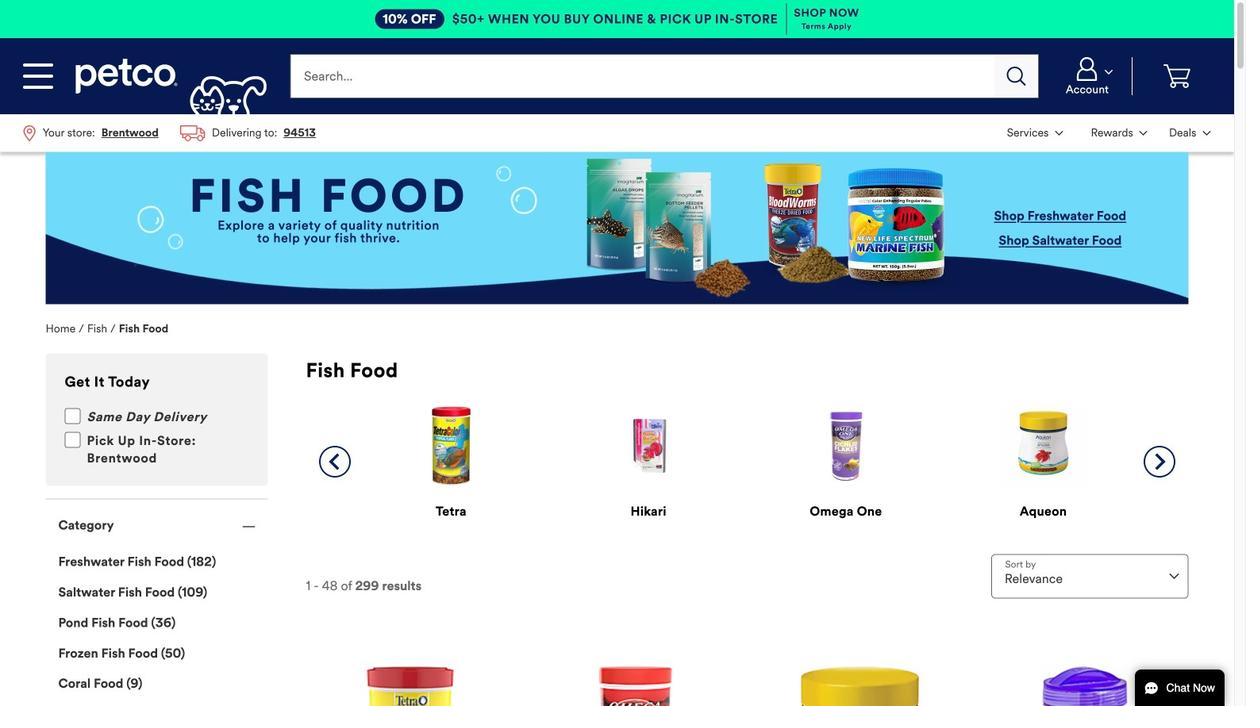Task type: describe. For each thing, give the bounding box(es) containing it.
Search search field
[[290, 54, 995, 98]]

1 list from the left
[[13, 114, 327, 152]]

2 list from the left
[[997, 114, 1222, 152]]



Task type: vqa. For each thing, say whether or not it's contained in the screenshot.
right list
yes



Task type: locate. For each thing, give the bounding box(es) containing it.
list
[[13, 114, 327, 152], [997, 114, 1222, 152]]

1 horizontal spatial list
[[997, 114, 1222, 152]]

search image
[[1007, 67, 1026, 86]]

0 horizontal spatial list
[[13, 114, 327, 152]]



